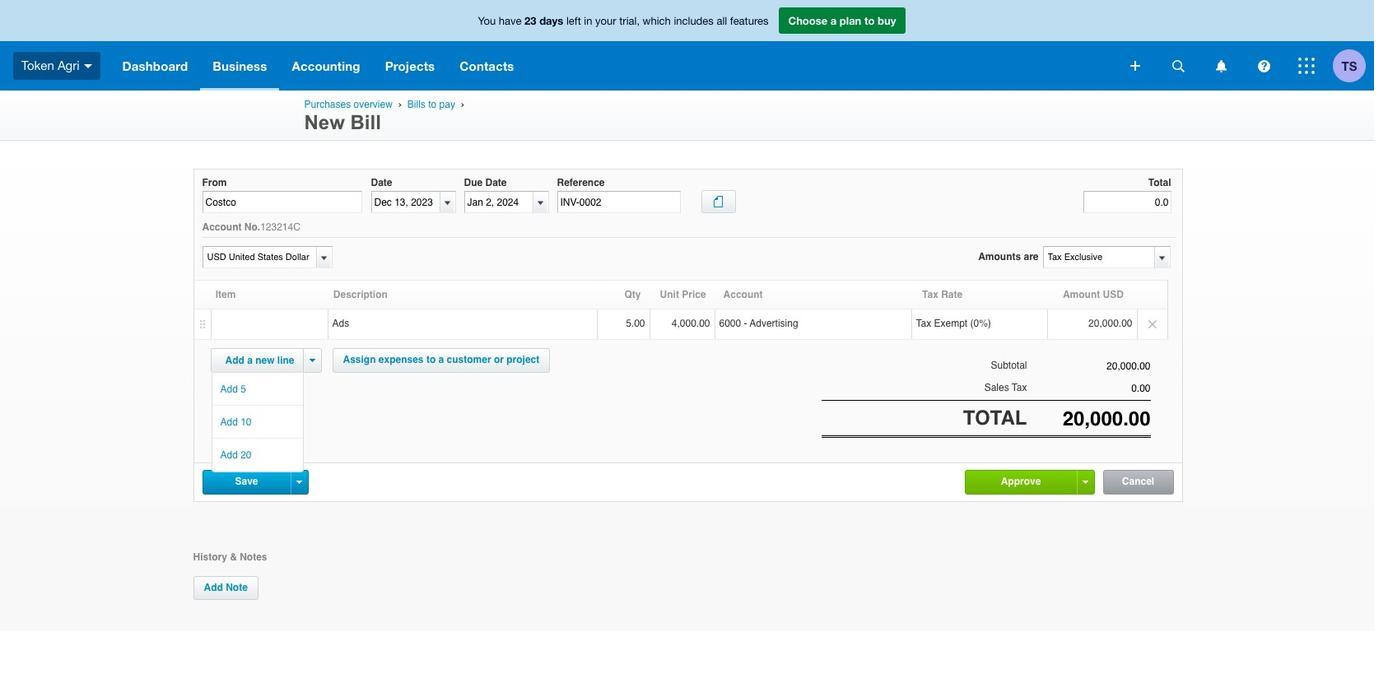 Task type: locate. For each thing, give the bounding box(es) containing it.
unit
[[660, 289, 679, 301]]

ts
[[1342, 58, 1357, 73]]

have
[[499, 15, 522, 27]]

tax for tax exempt (0%)
[[916, 318, 931, 330]]

2 horizontal spatial a
[[831, 14, 837, 27]]

1 horizontal spatial date
[[485, 177, 507, 189]]

›
[[398, 99, 402, 109], [461, 99, 464, 109]]

tax left rate
[[922, 289, 938, 301]]

bills to pay link
[[407, 99, 455, 110]]

more add line options... image
[[310, 359, 315, 363]]

projects
[[385, 58, 435, 73]]

more save options... image
[[296, 481, 302, 484]]

add 5 link
[[212, 373, 303, 405]]

0 horizontal spatial svg image
[[84, 64, 92, 68]]

amount
[[1063, 289, 1100, 301]]

to inside banner
[[864, 14, 875, 27]]

to left pay at the top
[[428, 99, 437, 110]]

reference
[[557, 177, 605, 189]]

6000
[[719, 318, 741, 330]]

approve link
[[965, 471, 1076, 493]]

dashboard link
[[110, 41, 200, 91]]

a
[[831, 14, 837, 27], [438, 354, 444, 366], [247, 355, 253, 367]]

1 vertical spatial account
[[723, 289, 763, 301]]

0 horizontal spatial svg image
[[1130, 61, 1140, 71]]

subtotal
[[991, 360, 1027, 372]]

amount usd
[[1063, 289, 1124, 301]]

5
[[241, 384, 246, 395]]

› left bills
[[398, 99, 402, 109]]

choose
[[788, 14, 828, 27]]

account
[[202, 222, 242, 233], [723, 289, 763, 301]]

None text field
[[202, 191, 362, 213], [203, 247, 314, 268], [1044, 247, 1154, 268], [1027, 382, 1151, 394], [1027, 407, 1151, 430], [202, 191, 362, 213], [203, 247, 314, 268], [1044, 247, 1154, 268], [1027, 382, 1151, 394], [1027, 407, 1151, 430]]

add a new line
[[225, 355, 294, 367]]

account for account
[[723, 289, 763, 301]]

0 vertical spatial tax
[[922, 289, 938, 301]]

1 horizontal spatial account
[[723, 289, 763, 301]]

None text field
[[1027, 361, 1151, 372]]

accounting
[[292, 58, 360, 73]]

svg image inside token agri popup button
[[84, 64, 92, 68]]

0 horizontal spatial date
[[371, 177, 392, 189]]

add for add a new line
[[225, 355, 244, 367]]

add inside "link"
[[204, 582, 223, 594]]

add 20 link
[[212, 439, 303, 471]]

tax left exempt
[[916, 318, 931, 330]]

new
[[255, 355, 275, 367]]

account left the no.
[[202, 222, 242, 233]]

add 20
[[220, 450, 252, 461]]

add left note
[[204, 582, 223, 594]]

account for account no. 123214c
[[202, 222, 242, 233]]

in
[[584, 15, 592, 27]]

date up the due date text field
[[485, 177, 507, 189]]

banner
[[0, 0, 1374, 91]]

a left "customer"
[[438, 354, 444, 366]]

note
[[226, 582, 248, 594]]

1 vertical spatial tax
[[916, 318, 931, 330]]

account no. 123214c
[[202, 222, 300, 233]]

Total text field
[[1083, 191, 1171, 213]]

date
[[371, 177, 392, 189], [485, 177, 507, 189]]

are
[[1024, 251, 1039, 263]]

0 vertical spatial account
[[202, 222, 242, 233]]

2 horizontal spatial svg image
[[1298, 58, 1315, 74]]

a left the new
[[247, 355, 253, 367]]

days
[[539, 14, 563, 27]]

approve
[[1001, 476, 1041, 487]]

save
[[235, 476, 258, 487]]

to inside purchases overview › bills to pay › new bill
[[428, 99, 437, 110]]

Date text field
[[372, 192, 440, 213]]

features
[[730, 15, 769, 27]]

Due Date text field
[[465, 192, 533, 213]]

assign expenses to a customer or project link
[[332, 349, 550, 373]]

23
[[525, 14, 536, 27]]

› right pay at the top
[[461, 99, 464, 109]]

2 vertical spatial tax
[[1012, 382, 1027, 393]]

-
[[744, 318, 747, 330]]

projects button
[[373, 41, 447, 91]]

tax
[[922, 289, 938, 301], [916, 318, 931, 330], [1012, 382, 1027, 393]]

6000 - advertising
[[719, 318, 798, 330]]

a left plan
[[831, 14, 837, 27]]

add left 5
[[220, 384, 238, 395]]

add left 10
[[220, 417, 238, 428]]

1 horizontal spatial ›
[[461, 99, 464, 109]]

contacts
[[460, 58, 514, 73]]

banner containing ts
[[0, 0, 1374, 91]]

0 horizontal spatial account
[[202, 222, 242, 233]]

tax rate
[[922, 289, 963, 301]]

ads
[[332, 318, 349, 330]]

tax right sales at the bottom right of page
[[1012, 382, 1027, 393]]

1 horizontal spatial a
[[438, 354, 444, 366]]

delete line item image
[[1137, 310, 1167, 339]]

add note link
[[193, 577, 258, 600]]

svg image
[[1298, 58, 1315, 74], [1216, 60, 1226, 72], [1130, 61, 1140, 71]]

account up -
[[723, 289, 763, 301]]

a for to
[[831, 14, 837, 27]]

which
[[643, 15, 671, 27]]

1 vertical spatial to
[[428, 99, 437, 110]]

add left 20
[[220, 450, 238, 461]]

2 › from the left
[[461, 99, 464, 109]]

svg image
[[1172, 60, 1184, 72], [1258, 60, 1270, 72], [84, 64, 92, 68]]

5.00
[[626, 318, 645, 330]]

tax for tax rate
[[922, 289, 938, 301]]

more approve options... image
[[1083, 481, 1088, 484]]

unit price
[[660, 289, 706, 301]]

price
[[682, 289, 706, 301]]

item
[[216, 289, 236, 301]]

description
[[333, 289, 388, 301]]

contacts button
[[447, 41, 527, 91]]

20,000.00
[[1088, 318, 1132, 330]]

advertising
[[750, 318, 798, 330]]

0 vertical spatial to
[[864, 14, 875, 27]]

bill
[[350, 111, 381, 133]]

0 horizontal spatial ›
[[398, 99, 402, 109]]

add up add 5
[[225, 355, 244, 367]]

add for add note
[[204, 582, 223, 594]]

bills
[[407, 99, 426, 110]]

date up the date text box at the left top
[[371, 177, 392, 189]]

history
[[193, 552, 227, 563]]

your
[[595, 15, 616, 27]]

1 date from the left
[[371, 177, 392, 189]]

0 horizontal spatial a
[[247, 355, 253, 367]]

to left buy
[[864, 14, 875, 27]]

4,000.00
[[672, 318, 710, 330]]

add
[[225, 355, 244, 367], [220, 384, 238, 395], [220, 417, 238, 428], [220, 450, 238, 461], [204, 582, 223, 594]]

to right expenses
[[426, 354, 436, 366]]

business button
[[200, 41, 279, 91]]



Task type: vqa. For each thing, say whether or not it's contained in the screenshot.
You owe
no



Task type: describe. For each thing, give the bounding box(es) containing it.
add note
[[204, 582, 248, 594]]

trial,
[[619, 15, 640, 27]]

1 › from the left
[[398, 99, 402, 109]]

business
[[213, 58, 267, 73]]

all
[[717, 15, 727, 27]]

qty
[[624, 289, 641, 301]]

expenses
[[379, 354, 424, 366]]

add 10
[[220, 417, 252, 428]]

due date
[[464, 177, 507, 189]]

add for add 10
[[220, 417, 238, 428]]

add a new line link
[[215, 349, 304, 372]]

from
[[202, 177, 227, 189]]

123214c
[[260, 222, 300, 233]]

purchases overview › bills to pay › new bill
[[304, 99, 467, 133]]

usd
[[1103, 289, 1124, 301]]

total
[[963, 406, 1027, 430]]

add for add 20
[[220, 450, 238, 461]]

or
[[494, 354, 504, 366]]

overview
[[354, 99, 393, 110]]

plan
[[840, 14, 861, 27]]

cancel button
[[1104, 471, 1173, 494]]

2 horizontal spatial svg image
[[1258, 60, 1270, 72]]

choose a plan to buy
[[788, 14, 896, 27]]

project
[[506, 354, 539, 366]]

total
[[1148, 177, 1171, 189]]

2 date from the left
[[485, 177, 507, 189]]

tax exempt (0%)
[[916, 318, 991, 330]]

you
[[478, 15, 496, 27]]

agri
[[58, 58, 79, 72]]

customer
[[447, 354, 491, 366]]

purchases overview link
[[304, 99, 393, 110]]

line
[[277, 355, 294, 367]]

2 vertical spatial to
[[426, 354, 436, 366]]

left
[[566, 15, 581, 27]]

token
[[21, 58, 54, 72]]

pay
[[439, 99, 455, 110]]

20
[[241, 450, 252, 461]]

cancel
[[1122, 476, 1154, 487]]

amounts are
[[978, 251, 1039, 263]]

you have 23 days left in your trial, which includes all features
[[478, 14, 769, 27]]

amounts
[[978, 251, 1021, 263]]

new
[[304, 111, 345, 133]]

no.
[[244, 222, 260, 233]]

purchases
[[304, 99, 351, 110]]

sales
[[984, 382, 1009, 393]]

buy
[[878, 14, 896, 27]]

&
[[230, 552, 237, 563]]

1 horizontal spatial svg image
[[1172, 60, 1184, 72]]

due
[[464, 177, 483, 189]]

exempt
[[934, 318, 968, 330]]

add for add 5
[[220, 384, 238, 395]]

add 5
[[220, 384, 246, 395]]

add 10 link
[[212, 406, 303, 438]]

(0%)
[[970, 318, 991, 330]]

ts button
[[1333, 41, 1374, 91]]

includes
[[674, 15, 714, 27]]

rate
[[941, 289, 963, 301]]

token agri
[[21, 58, 79, 72]]

notes
[[240, 552, 267, 563]]

assign expenses to a customer or project
[[343, 354, 539, 366]]

history & notes
[[193, 552, 267, 563]]

10
[[241, 417, 252, 428]]

token agri button
[[0, 41, 110, 91]]

a for line
[[247, 355, 253, 367]]

accounting button
[[279, 41, 373, 91]]

1 horizontal spatial svg image
[[1216, 60, 1226, 72]]

save link
[[203, 471, 290, 493]]

Reference text field
[[557, 191, 680, 213]]

sales tax
[[984, 382, 1027, 393]]



